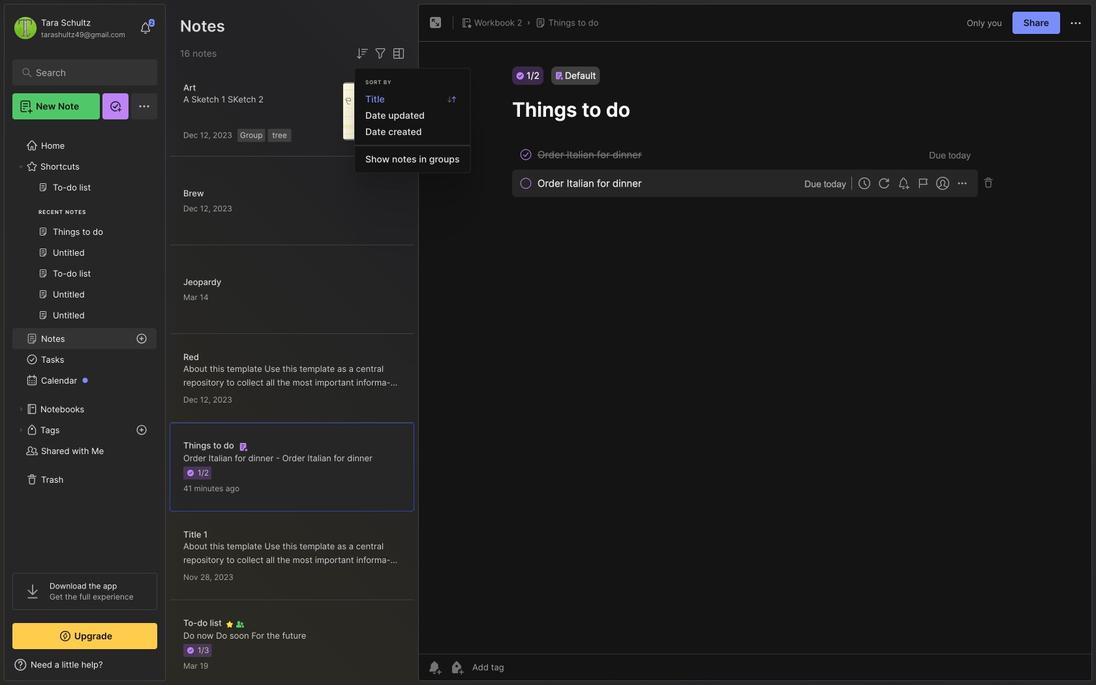 Task type: vqa. For each thing, say whether or not it's contained in the screenshot.
Start Writing… text box
no



Task type: describe. For each thing, give the bounding box(es) containing it.
group inside tree
[[12, 177, 157, 334]]

thumbnail image
[[343, 83, 401, 140]]

click to collapse image
[[165, 661, 175, 677]]

Search text field
[[36, 67, 140, 79]]

Add tag field
[[471, 662, 569, 673]]

expand notebooks image
[[17, 405, 25, 413]]

Sort options field
[[354, 46, 370, 61]]

tree inside main element
[[5, 127, 165, 561]]

none search field inside main element
[[36, 65, 140, 80]]

add a reminder image
[[427, 660, 443, 676]]



Task type: locate. For each thing, give the bounding box(es) containing it.
note window element
[[418, 4, 1093, 685]]

Account field
[[12, 15, 125, 41]]

View options field
[[388, 46, 407, 61]]

Note Editor text field
[[419, 41, 1092, 654]]

None search field
[[36, 65, 140, 80]]

dropdown list menu
[[355, 91, 470, 168]]

group
[[12, 177, 157, 334]]

Add filters field
[[373, 46, 388, 61]]

expand tags image
[[17, 426, 25, 434]]

More actions field
[[1069, 15, 1084, 31]]

main element
[[0, 0, 170, 685]]

add filters image
[[373, 46, 388, 61]]

more actions image
[[1069, 15, 1084, 31]]

WHAT'S NEW field
[[5, 655, 165, 676]]

add tag image
[[449, 660, 465, 676]]

tree
[[5, 127, 165, 561]]

expand note image
[[428, 15, 444, 31]]



